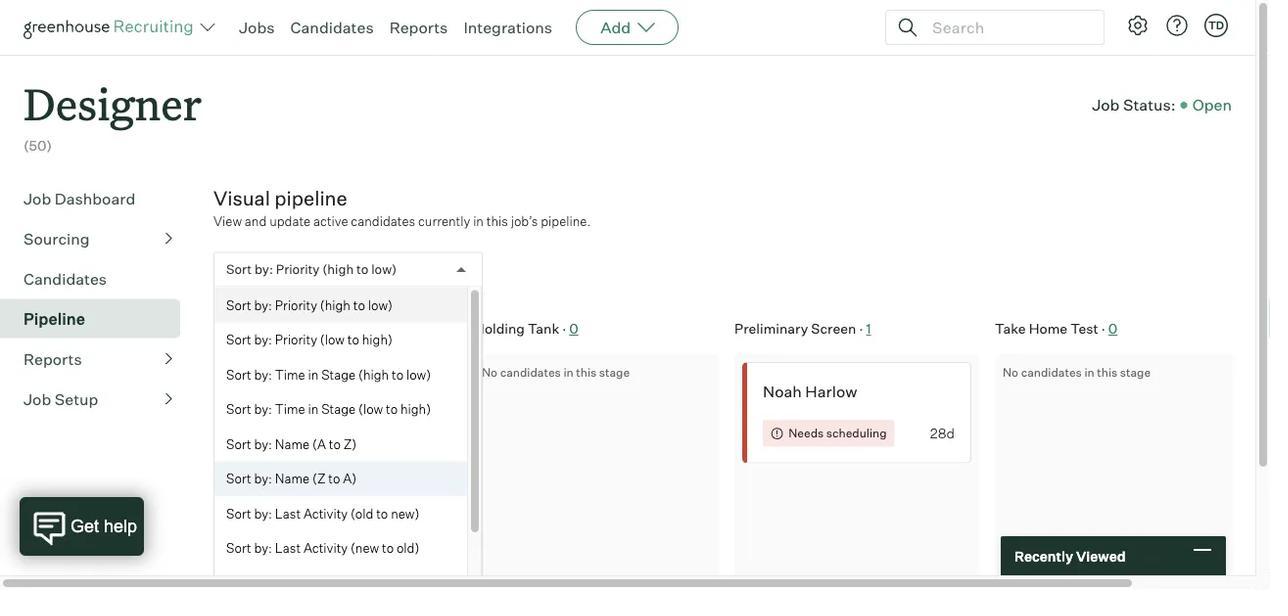Task type: vqa. For each thing, say whether or not it's contained in the screenshot.
new) on the bottom left of the page
yes



Task type: describe. For each thing, give the bounding box(es) containing it.
pipeline
[[275, 186, 348, 210]]

to up 2
[[354, 297, 365, 313]]

jobs link
[[239, 18, 275, 37]]

0 horizontal spatial review
[[290, 320, 336, 337]]

in down open in app review link
[[308, 401, 319, 417]]

1 horizontal spatial high)
[[401, 401, 431, 417]]

td button
[[1201, 10, 1233, 41]]

Search text field
[[928, 13, 1087, 42]]

sort by: time in stage (low to high)
[[226, 401, 431, 417]]

visual pipeline view and update active candidates currently in this job's pipeline.
[[214, 186, 591, 229]]

needs scheduling
[[789, 426, 887, 441]]

1 sort from the top
[[226, 262, 252, 278]]

sourcing
[[24, 229, 90, 249]]

1 vertical spatial candidates
[[24, 269, 107, 289]]

recently
[[1015, 548, 1074, 565]]

1 0 from the left
[[570, 320, 579, 337]]

feedback
[[309, 493, 359, 508]]

2 vertical spatial (high
[[359, 367, 389, 382]]

add button
[[576, 10, 679, 45]]

currently
[[418, 213, 471, 229]]

designer
[[24, 74, 202, 132]]

integrations link
[[464, 18, 553, 37]]

3 by: from the top
[[254, 332, 272, 348]]

jobs
[[239, 18, 275, 37]]

open in app review link
[[221, 362, 436, 398]]

open for open in app review
[[265, 371, 299, 388]]

0 vertical spatial (high
[[323, 262, 354, 278]]

in down sort by: priority (low to high) at the left of page
[[308, 367, 319, 382]]

5 sort from the top
[[226, 401, 251, 417]]

jacob rogers
[[242, 559, 343, 578]]

harlow
[[806, 382, 858, 401]]

needs
[[789, 426, 824, 441]]

stage for holding tank · 0
[[599, 365, 630, 379]]

name for (z
[[275, 471, 310, 487]]

job setup
[[24, 390, 98, 409]]

stage for (low
[[322, 401, 356, 417]]

2 sort from the top
[[226, 297, 251, 313]]

designer (50)
[[24, 74, 202, 155]]

(old
[[351, 506, 374, 521]]

job dashboard link
[[24, 187, 172, 210]]

1 vertical spatial (high
[[320, 297, 351, 313]]

8 sort from the top
[[226, 506, 251, 521]]

2
[[346, 320, 354, 337]]

4 by: from the top
[[254, 367, 272, 382]]

open in app review
[[265, 371, 393, 388]]

1 vertical spatial candidates link
[[24, 267, 172, 291]]

test
[[1071, 320, 1099, 337]]

5 by: from the top
[[254, 401, 272, 417]]

to up sort by: time in stage (high to low)
[[348, 332, 360, 348]]

7 sort from the top
[[226, 471, 251, 487]]

8 by: from the top
[[254, 506, 272, 521]]

pipeline.
[[541, 213, 591, 229]]

this inside visual pipeline view and update active candidates currently in this job's pipeline.
[[487, 213, 508, 229]]

viewed
[[1077, 548, 1126, 565]]

9 by: from the top
[[254, 541, 272, 556]]

· for review
[[339, 320, 343, 337]]

1 vertical spatial low)
[[368, 297, 393, 313]]

1
[[867, 320, 872, 337]]

setup
[[55, 390, 98, 409]]

sort by: last activity (old to new)
[[226, 506, 420, 521]]

(z
[[313, 471, 326, 487]]

take home test · 0
[[996, 320, 1118, 337]]

last for sort by: last activity (new to old)
[[275, 541, 301, 556]]

noah
[[763, 382, 802, 401]]

2 sort by: priority (high to low) from the top
[[226, 297, 393, 313]]

a)
[[343, 471, 357, 487]]

holding tank · 0
[[474, 320, 579, 337]]

job for job dashboard
[[24, 189, 51, 208]]

greenhouse recruiting image
[[24, 16, 200, 39]]

new)
[[391, 506, 420, 521]]

sort by: last activity (new to old)
[[226, 541, 420, 556]]

28d
[[931, 425, 955, 442]]

sort by: name (z to a)
[[226, 471, 357, 487]]

screen
[[812, 320, 857, 337]]

take
[[996, 320, 1027, 337]]

jacob
[[242, 559, 287, 578]]

to left z)
[[329, 436, 341, 452]]

name for (a
[[275, 436, 310, 452]]

no candidates in this stage for test
[[1003, 365, 1151, 379]]

wong
[[287, 449, 330, 469]]

4 sort from the top
[[226, 367, 251, 382]]

home
[[1029, 320, 1068, 337]]

scheduling
[[827, 426, 887, 441]]

add
[[601, 18, 631, 37]]

6 by: from the top
[[254, 436, 272, 452]]

0 vertical spatial candidates
[[291, 18, 374, 37]]

sort by: priority (low to high)
[[226, 332, 393, 348]]

dashboard
[[55, 189, 135, 208]]

recently viewed
[[1015, 548, 1126, 565]]

candidates for holding
[[500, 365, 561, 379]]

designer link
[[24, 55, 202, 136]]

job's
[[511, 213, 538, 229]]

candidates for take
[[1022, 365, 1083, 379]]

time for sort by: time in stage (high to low)
[[275, 367, 305, 382]]

2 vertical spatial low)
[[407, 367, 431, 382]]

application review · 2
[[214, 320, 354, 337]]

· for tank
[[563, 320, 567, 337]]

sort by: name (a to z)
[[226, 436, 357, 452]]



Task type: locate. For each thing, give the bounding box(es) containing it.
job up sourcing
[[24, 189, 51, 208]]

0 horizontal spatial (low
[[320, 332, 345, 348]]

0 horizontal spatial candidates
[[24, 269, 107, 289]]

visual
[[214, 186, 270, 210]]

candidates link
[[291, 18, 374, 37], [24, 267, 172, 291]]

0 horizontal spatial no
[[482, 365, 498, 379]]

activity up the sort by: last activity (new to old)
[[304, 506, 348, 521]]

job
[[1093, 95, 1120, 115], [24, 189, 51, 208], [24, 390, 51, 409]]

2 no from the left
[[1003, 365, 1019, 379]]

0 vertical spatial review
[[290, 320, 336, 337]]

1 vertical spatial activity
[[304, 541, 348, 556]]

high) up 14d
[[401, 401, 431, 417]]

sort up sort by: time in stage (high to low)
[[226, 332, 251, 348]]

stage up sort by: time in stage (low to high)
[[322, 367, 356, 382]]

1 no candidates in this stage from the left
[[482, 365, 630, 379]]

job left status:
[[1093, 95, 1120, 115]]

0 horizontal spatial reports
[[24, 350, 82, 369]]

in inside visual pipeline view and update active candidates currently in this job's pipeline.
[[473, 213, 484, 229]]

1 last from the top
[[275, 506, 301, 521]]

1 vertical spatial time
[[275, 401, 305, 417]]

priority up application review · 2
[[275, 297, 317, 313]]

sort by: priority (high to low) up sort by: priority (low to high) at the left of page
[[226, 297, 393, 313]]

0 horizontal spatial this
[[487, 213, 508, 229]]

name
[[275, 436, 310, 452], [275, 471, 310, 487]]

to left old) on the bottom
[[382, 541, 394, 556]]

low) up sort by: priority (low to high) at the left of page
[[368, 297, 393, 313]]

no down take
[[1003, 365, 1019, 379]]

name down the janet wong
[[275, 471, 310, 487]]

job for job setup
[[24, 390, 51, 409]]

7 by: from the top
[[254, 471, 272, 487]]

holding
[[474, 320, 525, 337]]

0 horizontal spatial no candidates in this stage
[[482, 365, 630, 379]]

· left 2
[[339, 320, 343, 337]]

(low left 2
[[320, 332, 345, 348]]

(high down active
[[323, 262, 354, 278]]

open left app
[[265, 371, 299, 388]]

pipeline link
[[24, 307, 172, 331]]

sort
[[226, 262, 252, 278], [226, 297, 251, 313], [226, 332, 251, 348], [226, 367, 251, 382], [226, 401, 251, 417], [226, 436, 251, 452], [226, 471, 251, 487], [226, 506, 251, 521], [226, 541, 251, 556]]

1 vertical spatial last
[[275, 541, 301, 556]]

to right the (old
[[376, 506, 388, 521]]

candidates link down sourcing 'link'
[[24, 267, 172, 291]]

1 horizontal spatial no
[[1003, 365, 1019, 379]]

stage for take home test · 0
[[1121, 365, 1151, 379]]

0 horizontal spatial 0
[[570, 320, 579, 337]]

integrations
[[464, 18, 553, 37]]

0 vertical spatial stage
[[322, 367, 356, 382]]

priority down update
[[276, 262, 320, 278]]

activity for (new
[[304, 541, 348, 556]]

stage for (high
[[322, 367, 356, 382]]

review right app
[[347, 371, 393, 388]]

2 name from the top
[[275, 471, 310, 487]]

9 sort from the top
[[226, 541, 251, 556]]

candidates right active
[[351, 213, 416, 229]]

· for screen
[[860, 320, 864, 337]]

0 horizontal spatial candidates
[[351, 213, 416, 229]]

in
[[473, 213, 484, 229], [564, 365, 574, 379], [1085, 365, 1095, 379], [308, 367, 319, 382], [302, 371, 314, 388], [308, 401, 319, 417]]

0 vertical spatial sort by: priority (high to low)
[[226, 262, 397, 278]]

sort down janet
[[226, 471, 251, 487]]

1 vertical spatial job
[[24, 189, 51, 208]]

2 by: from the top
[[254, 297, 272, 313]]

noah harlow
[[763, 382, 858, 401]]

2 stage from the top
[[322, 401, 356, 417]]

activity for (old
[[304, 506, 348, 521]]

review
[[290, 320, 336, 337], [347, 371, 393, 388]]

sort up application
[[226, 297, 251, 313]]

(low down open in app review link
[[359, 401, 383, 417]]

(high up 2
[[320, 297, 351, 313]]

and
[[245, 213, 267, 229]]

1 activity from the top
[[304, 506, 348, 521]]

0 vertical spatial priority
[[276, 262, 320, 278]]

high)
[[362, 332, 393, 348], [401, 401, 431, 417]]

0 horizontal spatial stage
[[599, 365, 630, 379]]

sort down application
[[226, 367, 251, 382]]

no candidates in this stage
[[482, 365, 630, 379], [1003, 365, 1151, 379]]

1 sort by: priority (high to low) from the top
[[226, 262, 397, 278]]

configure image
[[1127, 14, 1150, 37]]

2 vertical spatial job
[[24, 390, 51, 409]]

job status:
[[1093, 95, 1177, 115]]

active
[[314, 213, 348, 229]]

time for sort by: time in stage (low to high)
[[275, 401, 305, 417]]

priority up sort by: time in stage (high to low)
[[275, 332, 317, 348]]

2 stage from the left
[[1121, 365, 1151, 379]]

· right tank
[[563, 320, 567, 337]]

2 0 from the left
[[1109, 320, 1118, 337]]

1 vertical spatial sort by: priority (high to low)
[[226, 297, 393, 313]]

1 vertical spatial stage
[[322, 401, 356, 417]]

0 right tank
[[570, 320, 579, 337]]

open
[[1193, 95, 1233, 115], [265, 371, 299, 388]]

to down open in app review link
[[386, 401, 398, 417]]

1 horizontal spatial review
[[347, 371, 393, 388]]

no candidates in this stage for ·
[[482, 365, 630, 379]]

this for holding
[[576, 365, 597, 379]]

1 horizontal spatial no candidates in this stage
[[1003, 365, 1151, 379]]

2 horizontal spatial candidates
[[1022, 365, 1083, 379]]

(low
[[320, 332, 345, 348], [359, 401, 383, 417]]

1 vertical spatial open
[[265, 371, 299, 388]]

6 sort from the top
[[226, 436, 251, 452]]

this for take
[[1098, 365, 1118, 379]]

1 · from the left
[[339, 320, 343, 337]]

no candidates in this stage down test
[[1003, 365, 1151, 379]]

(high
[[323, 262, 354, 278], [320, 297, 351, 313], [359, 367, 389, 382]]

1 horizontal spatial reports link
[[390, 18, 448, 37]]

to right app
[[392, 367, 404, 382]]

activity up rogers
[[304, 541, 348, 556]]

1 no from the left
[[482, 365, 498, 379]]

low) right app
[[407, 367, 431, 382]]

time
[[275, 367, 305, 382], [275, 401, 305, 417]]

0 vertical spatial open
[[1193, 95, 1233, 115]]

rogers
[[290, 559, 343, 578]]

1 horizontal spatial reports
[[390, 18, 448, 37]]

collect feedback
[[268, 493, 359, 508]]

candidates down sourcing
[[24, 269, 107, 289]]

2 no candidates in this stage from the left
[[1003, 365, 1151, 379]]

0 horizontal spatial high)
[[362, 332, 393, 348]]

sort by: time in stage (high to low)
[[226, 367, 431, 382]]

1 name from the top
[[275, 436, 310, 452]]

0 vertical spatial activity
[[304, 506, 348, 521]]

· left 1
[[860, 320, 864, 337]]

reports down pipeline at the left bottom of page
[[24, 350, 82, 369]]

sort up sort by: name (z to a)
[[226, 436, 251, 452]]

janet wong
[[242, 449, 330, 469]]

sort by: priority (high to low) down active
[[226, 262, 397, 278]]

2 · from the left
[[563, 320, 567, 337]]

0 vertical spatial (low
[[320, 332, 345, 348]]

application
[[214, 320, 287, 337]]

jacob rogers button
[[221, 539, 436, 591], [221, 539, 436, 591]]

reports
[[390, 18, 448, 37], [24, 350, 82, 369]]

1 horizontal spatial stage
[[1121, 365, 1151, 379]]

2 activity from the top
[[304, 541, 348, 556]]

1 horizontal spatial candidates
[[500, 365, 561, 379]]

this left job's
[[487, 213, 508, 229]]

(new
[[351, 541, 379, 556]]

job left setup
[[24, 390, 51, 409]]

status:
[[1124, 95, 1177, 115]]

collect
[[268, 493, 306, 508]]

0
[[570, 320, 579, 337], [1109, 320, 1118, 337]]

(high right app
[[359, 367, 389, 382]]

2 time from the top
[[275, 401, 305, 417]]

preliminary
[[735, 320, 809, 337]]

last for sort by: last activity (old to new)
[[275, 506, 301, 521]]

1 stage from the left
[[599, 365, 630, 379]]

pipeline
[[24, 309, 85, 329]]

last up jacob rogers
[[275, 541, 301, 556]]

to down visual pipeline view and update active candidates currently in this job's pipeline.
[[357, 262, 369, 278]]

0 right test
[[1109, 320, 1118, 337]]

time down sort by: priority (low to high) at the left of page
[[275, 367, 305, 382]]

0 vertical spatial reports
[[390, 18, 448, 37]]

0 vertical spatial time
[[275, 367, 305, 382]]

(50)
[[24, 137, 52, 155]]

last down sort by: name (z to a)
[[275, 506, 301, 521]]

3 sort from the top
[[226, 332, 251, 348]]

reports left integrations
[[390, 18, 448, 37]]

in inside open in app review link
[[302, 371, 314, 388]]

sort up janet
[[226, 401, 251, 417]]

open for open
[[1193, 95, 1233, 115]]

1 vertical spatial high)
[[401, 401, 431, 417]]

to
[[357, 262, 369, 278], [354, 297, 365, 313], [348, 332, 360, 348], [392, 367, 404, 382], [386, 401, 398, 417], [329, 436, 341, 452], [329, 471, 340, 487], [376, 506, 388, 521], [382, 541, 394, 556]]

1 time from the top
[[275, 367, 305, 382]]

priority
[[276, 262, 320, 278], [275, 297, 317, 313], [275, 332, 317, 348]]

update
[[270, 213, 311, 229]]

0 vertical spatial reports link
[[390, 18, 448, 37]]

candidates down home
[[1022, 365, 1083, 379]]

time up sort by: name (a to z)
[[275, 401, 305, 417]]

0 vertical spatial high)
[[362, 332, 393, 348]]

this down test
[[1098, 365, 1118, 379]]

tank
[[528, 320, 560, 337]]

0 vertical spatial name
[[275, 436, 310, 452]]

candidates down holding tank · 0
[[500, 365, 561, 379]]

0 vertical spatial job
[[1093, 95, 1120, 115]]

0 horizontal spatial open
[[265, 371, 299, 388]]

name left (a
[[275, 436, 310, 452]]

low) down visual pipeline view and update active candidates currently in this job's pipeline.
[[372, 262, 397, 278]]

in right the currently
[[473, 213, 484, 229]]

stage down app
[[322, 401, 356, 417]]

1 vertical spatial name
[[275, 471, 310, 487]]

in down test
[[1085, 365, 1095, 379]]

in down holding tank · 0
[[564, 365, 574, 379]]

0 horizontal spatial reports link
[[24, 348, 172, 371]]

3 · from the left
[[860, 320, 864, 337]]

no for holding
[[482, 365, 498, 379]]

by: up jacob
[[254, 541, 272, 556]]

high) right 2
[[362, 332, 393, 348]]

janet
[[242, 449, 283, 469]]

open right status:
[[1193, 95, 1233, 115]]

preliminary screen · 1
[[735, 320, 872, 337]]

by: up sort by: name (a to z)
[[254, 401, 272, 417]]

this down holding tank · 0
[[576, 365, 597, 379]]

candidates link right the jobs link
[[291, 18, 374, 37]]

1 vertical spatial reports link
[[24, 348, 172, 371]]

14d
[[398, 492, 419, 509]]

stage
[[599, 365, 630, 379], [1121, 365, 1151, 379]]

no candidates in this stage down tank
[[482, 365, 630, 379]]

sort by: priority (high to low)
[[226, 262, 397, 278], [226, 297, 393, 313]]

no for take
[[1003, 365, 1019, 379]]

sort left the "collect"
[[226, 506, 251, 521]]

4 · from the left
[[1102, 320, 1106, 337]]

z)
[[344, 436, 357, 452]]

1 by: from the top
[[255, 262, 273, 278]]

activity
[[304, 506, 348, 521], [304, 541, 348, 556]]

by: up sort by: name (z to a)
[[254, 436, 272, 452]]

candidates
[[291, 18, 374, 37], [24, 269, 107, 289]]

job dashboard
[[24, 189, 135, 208]]

review left 2
[[290, 320, 336, 337]]

0 horizontal spatial candidates link
[[24, 267, 172, 291]]

candidates right the jobs link
[[291, 18, 374, 37]]

candidates inside visual pipeline view and update active candidates currently in this job's pipeline.
[[351, 213, 416, 229]]

in left app
[[302, 371, 314, 388]]

no down holding
[[482, 365, 498, 379]]

sort down view
[[226, 262, 252, 278]]

1 horizontal spatial (low
[[359, 401, 383, 417]]

0 vertical spatial candidates link
[[291, 18, 374, 37]]

1 horizontal spatial candidates
[[291, 18, 374, 37]]

1 horizontal spatial this
[[576, 365, 597, 379]]

1 horizontal spatial candidates link
[[291, 18, 374, 37]]

job for job status:
[[1093, 95, 1120, 115]]

job setup link
[[24, 388, 172, 411]]

2 horizontal spatial this
[[1098, 365, 1118, 379]]

1 vertical spatial review
[[347, 371, 393, 388]]

by: down application
[[254, 367, 272, 382]]

· right test
[[1102, 320, 1106, 337]]

2 vertical spatial priority
[[275, 332, 317, 348]]

1 stage from the top
[[322, 367, 356, 382]]

by: up application
[[254, 297, 272, 313]]

old)
[[397, 541, 420, 556]]

view
[[214, 213, 242, 229]]

1 vertical spatial reports
[[24, 350, 82, 369]]

reports link
[[390, 18, 448, 37], [24, 348, 172, 371]]

·
[[339, 320, 343, 337], [563, 320, 567, 337], [860, 320, 864, 337], [1102, 320, 1106, 337]]

by: down janet
[[254, 471, 272, 487]]

0 vertical spatial low)
[[372, 262, 397, 278]]

by: down the and
[[255, 262, 273, 278]]

reports link left integrations
[[390, 18, 448, 37]]

this
[[487, 213, 508, 229], [576, 365, 597, 379], [1098, 365, 1118, 379]]

to right (z
[[329, 471, 340, 487]]

reports link down pipeline link
[[24, 348, 172, 371]]

sourcing link
[[24, 227, 172, 251]]

2 last from the top
[[275, 541, 301, 556]]

by: down sort by: name (z to a)
[[254, 506, 272, 521]]

candidates
[[351, 213, 416, 229], [500, 365, 561, 379], [1022, 365, 1083, 379]]

1 horizontal spatial open
[[1193, 95, 1233, 115]]

td
[[1209, 19, 1225, 32]]

sort up jacob
[[226, 541, 251, 556]]

1 vertical spatial priority
[[275, 297, 317, 313]]

stage
[[322, 367, 356, 382], [322, 401, 356, 417]]

no
[[482, 365, 498, 379], [1003, 365, 1019, 379]]

app
[[317, 371, 344, 388]]

1 horizontal spatial 0
[[1109, 320, 1118, 337]]

0 vertical spatial last
[[275, 506, 301, 521]]

(a
[[313, 436, 326, 452]]

1 vertical spatial (low
[[359, 401, 383, 417]]

by: up sort by: time in stage (high to low)
[[254, 332, 272, 348]]

td button
[[1205, 14, 1229, 37]]



